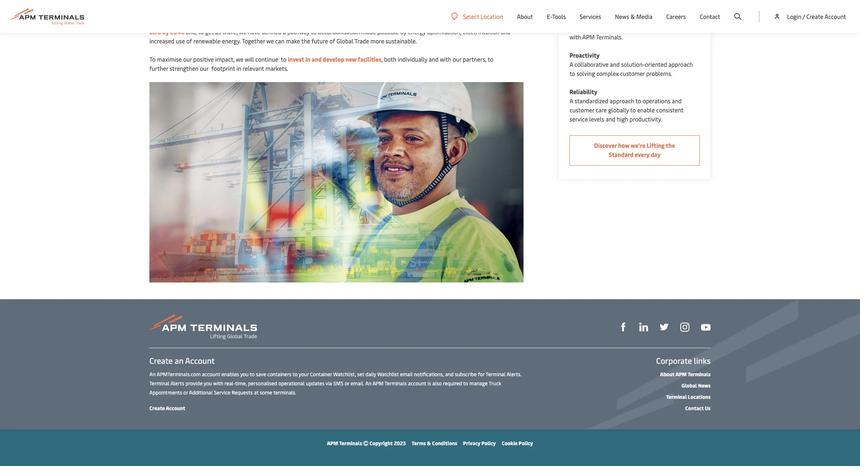 Task type: locate. For each thing, give the bounding box(es) containing it.
apm down daily at the left of page
[[373, 380, 383, 387]]

1 vertical spatial terminals
[[385, 380, 407, 387]]

1 vertical spatial with
[[213, 380, 223, 387]]

news up locations
[[698, 383, 711, 389]]

account right an
[[185, 356, 215, 366]]

&
[[631, 12, 635, 20], [427, 440, 431, 447]]

a inside reliability a standardized approach to operations and customer care globally to enable consistent service levels and high productivity.
[[570, 97, 573, 105]]

subscribe
[[455, 371, 477, 378]]

terminals down watchlist
[[385, 380, 407, 387]]

0 vertical spatial you
[[240, 371, 249, 378]]

0 horizontal spatial by
[[162, 28, 169, 36]]

youtube image
[[701, 324, 711, 331]]

1 vertical spatial the
[[301, 37, 310, 45]]

customer up the service
[[570, 106, 594, 114]]

0 vertical spatial terminal
[[486, 371, 506, 378]]

0 vertical spatial customer
[[620, 69, 645, 77]]

for
[[478, 371, 485, 378]]

by inside committed to be net zero by 2040
[[162, 28, 169, 36]]

1 horizontal spatial about
[[660, 371, 674, 378]]

2 horizontal spatial the
[[666, 141, 675, 149]]

/
[[803, 12, 805, 20]]

0 horizontal spatial news
[[615, 12, 629, 20]]

terminal up appointments in the bottom left of the page
[[149, 380, 169, 387]]

customer down solution- on the right
[[620, 69, 645, 77]]

apmt footer logo image
[[149, 314, 257, 340]]

daily
[[365, 371, 376, 378]]

account inside login / create account link
[[825, 12, 846, 20]]

more
[[370, 37, 384, 45]]

maximise
[[157, 55, 182, 63]]

0 horizontal spatial account
[[202, 371, 220, 378]]

1 vertical spatial create
[[149, 356, 173, 366]]

1 horizontal spatial account
[[408, 380, 426, 387]]

our inside we continuously enhance the connectivity of our global network, intermodal solutions and digital technologies to improve ease of doing business with apm terminals.
[[688, 5, 697, 14]]

0 horizontal spatial you
[[204, 380, 212, 387]]

1 vertical spatial about
[[660, 371, 674, 378]]

news & media
[[615, 12, 652, 20]]

1 horizontal spatial approach
[[668, 60, 693, 68]]

electrification and
[[463, 28, 511, 36]]

to up terminals.
[[604, 24, 610, 32]]

1 policy from the left
[[481, 440, 496, 447]]

0 horizontal spatial &
[[427, 440, 431, 447]]

to up electrification and
[[489, 19, 495, 27]]

0 horizontal spatial approach
[[610, 97, 634, 105]]

and up complex
[[610, 60, 620, 68]]

1 horizontal spatial &
[[631, 12, 635, 20]]

an
[[149, 371, 156, 378], [365, 380, 371, 387]]

to left solving
[[570, 69, 575, 77]]

a for standardized
[[570, 97, 573, 105]]

connectivity
[[648, 5, 680, 14]]

0 horizontal spatial customer
[[570, 106, 594, 114]]

select
[[463, 12, 479, 20]]

problems.
[[646, 69, 672, 77]]

markets.
[[265, 64, 288, 72]]

enable
[[637, 106, 655, 114]]

contact down locations
[[685, 405, 704, 412]]

create
[[806, 12, 823, 20], [149, 356, 173, 366], [149, 405, 165, 412]]

1 horizontal spatial you
[[240, 371, 249, 378]]

1 vertical spatial account
[[185, 356, 215, 366]]

in right the invest in the top of the page
[[305, 55, 310, 63]]

you tube link
[[701, 322, 711, 332]]

careers button
[[666, 0, 686, 33]]

a
[[570, 60, 573, 68], [570, 97, 573, 105]]

about for about
[[517, 12, 533, 20]]

a down proactivity on the top of page
[[570, 60, 573, 68]]

1 horizontal spatial news
[[698, 383, 711, 389]]

0 horizontal spatial in
[[236, 64, 241, 72]]

contact us
[[685, 405, 711, 412]]

linkedin__x28_alt_x29__3_ link
[[639, 322, 648, 332]]

discover how we're lifting the standard every day link
[[570, 136, 700, 166]]

the right lifting
[[666, 141, 675, 149]]

be net
[[497, 19, 513, 27]]

0 horizontal spatial terminals
[[339, 440, 362, 447]]

network,
[[587, 15, 610, 23]]

0 horizontal spatial about
[[517, 12, 533, 20]]

news & media button
[[615, 0, 652, 33]]

of up the digital
[[681, 5, 687, 14]]

1 vertical spatial you
[[204, 380, 212, 387]]

approach up globally
[[610, 97, 634, 105]]

0 vertical spatial with
[[570, 33, 581, 41]]

1 vertical spatial or
[[183, 389, 188, 396]]

2 policy from the left
[[519, 440, 533, 447]]

with up service
[[213, 380, 223, 387]]

about right be net on the right
[[517, 12, 533, 20]]

account left the enables
[[202, 371, 220, 378]]

high
[[617, 115, 628, 123]]

location
[[480, 12, 503, 20]]

2 horizontal spatial of
[[681, 5, 687, 14]]

a pathway
[[283, 28, 310, 36]]

we inside and, to get us there, we have defined a pathway to decarbonisation made possible by energy optimisation, electrification and increased use of renewable energy. together we can make the future of global trade more sustainable.
[[239, 28, 246, 36]]

global news
[[682, 383, 711, 389]]

0 vertical spatial &
[[631, 12, 635, 20]]

digital
[[679, 15, 695, 23]]

0 horizontal spatial or
[[183, 389, 188, 396]]

1 horizontal spatial with
[[570, 33, 581, 41]]

e-tools button
[[547, 0, 566, 33]]

0 vertical spatial a
[[570, 60, 573, 68]]

linkedin image
[[639, 323, 648, 332]]

our up the digital
[[688, 5, 697, 14]]

terminal down global
[[666, 394, 687, 401]]

& for news
[[631, 12, 635, 20]]

0 vertical spatial terminals
[[688, 371, 711, 378]]

0 horizontal spatial an
[[149, 371, 156, 378]]

instagram link
[[680, 322, 689, 332]]

proactivity
[[570, 51, 600, 59]]

the right make
[[301, 37, 310, 45]]

in left relevant
[[236, 64, 241, 72]]

apmterminals.com
[[157, 371, 201, 378]]

or down alerts
[[183, 389, 188, 396]]

of
[[681, 5, 687, 14], [337, 19, 343, 27], [647, 24, 653, 32]]

2 vertical spatial terminal
[[666, 394, 687, 401]]

terminal up truck
[[486, 371, 506, 378]]

and up required
[[445, 371, 454, 378]]

apm down corporate links
[[675, 371, 687, 378]]

about down corporate
[[660, 371, 674, 378]]

0 vertical spatial contact
[[700, 12, 720, 20]]

account down appointments in the bottom left of the page
[[166, 405, 185, 412]]

policy for cookie policy
[[519, 440, 533, 447]]

the
[[638, 5, 646, 14], [301, 37, 310, 45], [666, 141, 675, 149]]

copyright
[[369, 440, 393, 447]]

about for about apm terminals
[[660, 371, 674, 378]]

a inside proactivity a collaborative and solution-oriented approach to solving complex customer problems.
[[570, 60, 573, 68]]

terminal locations link
[[666, 394, 711, 401]]

0 vertical spatial account
[[202, 371, 220, 378]]

an down daily at the left of page
[[365, 380, 371, 387]]

terminal
[[486, 371, 506, 378], [149, 380, 169, 387], [666, 394, 687, 401]]

news up improve
[[615, 12, 629, 20]]

news
[[615, 12, 629, 20], [698, 383, 711, 389]]

to down sustainability
[[311, 28, 316, 36]]

0 vertical spatial we
[[239, 28, 246, 36]]

create down appointments in the bottom left of the page
[[149, 405, 165, 412]]

2 by from the left
[[400, 28, 406, 36]]

1 horizontal spatial in
[[305, 55, 310, 63]]

1 horizontal spatial the
[[638, 5, 646, 14]]

1 vertical spatial customer
[[570, 106, 594, 114]]

energy optimisation,
[[408, 28, 461, 36]]

1 a from the top
[[570, 60, 573, 68]]

to left save
[[250, 371, 255, 378]]

and develop
[[312, 55, 344, 63]]

requests
[[232, 389, 253, 396]]

extends
[[262, 19, 282, 27]]

customer
[[620, 69, 645, 77], [570, 106, 594, 114]]

1 vertical spatial &
[[427, 440, 431, 447]]

create right the /
[[806, 12, 823, 20]]

you up time,
[[240, 371, 249, 378]]

0 vertical spatial or
[[345, 380, 349, 387]]

by down the importantly,
[[162, 28, 169, 36]]

about
[[517, 12, 533, 20], [660, 371, 674, 378]]

about apm terminals link
[[660, 371, 711, 378]]

account
[[202, 371, 220, 378], [408, 380, 426, 387]]

corporate links
[[656, 356, 711, 366]]

we down the standards
[[239, 28, 246, 36]]

1 horizontal spatial by
[[400, 28, 406, 36]]

of up decarbonisation made
[[337, 19, 343, 27]]

0 vertical spatial approach
[[668, 60, 693, 68]]

services button
[[580, 0, 601, 33]]

apm down technologies
[[582, 33, 595, 41]]

standard
[[609, 151, 633, 159]]

is
[[427, 380, 431, 387]]

1 vertical spatial a
[[570, 97, 573, 105]]

0 vertical spatial about
[[517, 12, 533, 20]]

account right the /
[[825, 12, 846, 20]]

policy right cookie
[[519, 440, 533, 447]]

collaborative
[[575, 60, 608, 68]]

set
[[357, 371, 364, 378]]

you up additional
[[204, 380, 212, 387]]

us there,
[[215, 28, 238, 36]]

1 by from the left
[[162, 28, 169, 36]]

policy right 'privacy'
[[481, 440, 496, 447]]

approach up problems.
[[668, 60, 693, 68]]

contact for contact us
[[685, 405, 704, 412]]

in inside , both individually and with our partners, to further strengthen our  footprint in relevant markets.
[[236, 64, 241, 72]]

0 horizontal spatial terminal
[[149, 380, 169, 387]]

the up 'solutions' at the right top of page
[[638, 5, 646, 14]]

with inside we continuously enhance the connectivity of our global network, intermodal solutions and digital technologies to improve ease of doing business with apm terminals.
[[570, 33, 581, 41]]

or
[[345, 380, 349, 387], [183, 389, 188, 396]]

1 horizontal spatial policy
[[519, 440, 533, 447]]

1 vertical spatial news
[[698, 383, 711, 389]]

create account
[[149, 405, 185, 412]]

1 vertical spatial we
[[236, 55, 243, 63]]

1 vertical spatial in
[[236, 64, 241, 72]]

approach inside reliability a standardized approach to operations and customer care globally to enable consistent service levels and high productivity.
[[610, 97, 634, 105]]

careers
[[666, 12, 686, 20]]

to left get
[[198, 28, 204, 36]]

1 horizontal spatial terminals
[[385, 380, 407, 387]]

customer inside proactivity a collaborative and solution-oriented approach to solving complex customer problems.
[[620, 69, 645, 77]]

& inside the news & media 'dropdown button'
[[631, 12, 635, 20]]

0 vertical spatial the
[[638, 5, 646, 14]]

0 vertical spatial account
[[825, 12, 846, 20]]

enhance
[[614, 5, 636, 14]]

your
[[299, 371, 309, 378]]

0 horizontal spatial the
[[301, 37, 310, 45]]

2 vertical spatial the
[[666, 141, 675, 149]]

news inside 'dropdown button'
[[615, 12, 629, 20]]

and down connectivity
[[668, 15, 677, 23]]

with down technologies
[[570, 33, 581, 41]]

cookie policy link
[[502, 440, 533, 447]]

trade
[[355, 37, 369, 45]]

account left is
[[408, 380, 426, 387]]

locations
[[688, 394, 711, 401]]

our right and with
[[453, 55, 461, 63]]

an up appointments in the bottom left of the page
[[149, 371, 156, 378]]

proactivity a collaborative and solution-oriented approach to solving complex customer problems.
[[570, 51, 693, 77]]

by up sustainable. on the left of page
[[400, 28, 406, 36]]

contact us link
[[685, 405, 711, 412]]

2 a from the top
[[570, 97, 573, 105]]

continuously
[[579, 5, 613, 14]]

2 horizontal spatial terminal
[[666, 394, 687, 401]]

0 horizontal spatial policy
[[481, 440, 496, 447]]

we left will
[[236, 55, 243, 63]]

care
[[596, 106, 607, 114]]

updates
[[306, 380, 324, 387]]

service
[[570, 115, 588, 123]]

of down 'solutions' at the right top of page
[[647, 24, 653, 32]]

0 horizontal spatial with
[[213, 380, 223, 387]]

improve
[[611, 24, 633, 32]]

account
[[825, 12, 846, 20], [185, 356, 215, 366], [166, 405, 185, 412]]

contact right the digital
[[700, 12, 720, 20]]

2 vertical spatial create
[[149, 405, 165, 412]]

terminals left "ⓒ" at the left bottom of the page
[[339, 440, 362, 447]]

create an account
[[149, 356, 215, 366]]

privacy
[[463, 440, 480, 447]]

1 vertical spatial approach
[[610, 97, 634, 105]]

standards
[[234, 19, 260, 27]]

positive
[[193, 55, 214, 63]]

1 horizontal spatial customer
[[620, 69, 645, 77]]

a down the reliability
[[570, 97, 573, 105]]

1 vertical spatial contact
[[685, 405, 704, 412]]

0 vertical spatial an
[[149, 371, 156, 378]]

1 vertical spatial an
[[365, 380, 371, 387]]

or right sms
[[345, 380, 349, 387]]

2 horizontal spatial terminals
[[688, 371, 711, 378]]

terminals up global news link
[[688, 371, 711, 378]]

create left an
[[149, 356, 173, 366]]

0 vertical spatial news
[[615, 12, 629, 20]]

apm inside the an apmterminals.com account enables you to save containers to your container watchlist, set daily watchlist email notifications, and subscribe for terminal alerts. terminal alerts provide you with real-time, personalised operational updates via sms or email. an apm terminals account is also required to manage truck appointments or additional service requests at some terminals.
[[373, 380, 383, 387]]

also
[[432, 380, 442, 387]]

2040
[[170, 28, 185, 36]]

operations
[[642, 97, 670, 105]]

ⓒ
[[363, 440, 368, 447]]

contact for contact
[[700, 12, 720, 20]]



Task type: vqa. For each thing, say whether or not it's contained in the screenshot.
ABOUT APM TERMINALS
yes



Task type: describe. For each thing, give the bounding box(es) containing it.
select location
[[463, 12, 503, 20]]

day
[[651, 151, 661, 159]]

apm left "ⓒ" at the left bottom of the page
[[327, 440, 338, 447]]

oriented
[[645, 60, 667, 68]]

personalised
[[248, 380, 277, 387]]

create for create an account
[[149, 356, 173, 366]]

solutions
[[642, 15, 666, 23]]

solution-
[[621, 60, 645, 68]]

e-tools
[[547, 12, 566, 20]]

by inside and, to get us there, we have defined a pathway to decarbonisation made possible by energy optimisation, electrification and increased use of renewable energy. together we can make the future of global trade more sustainable.
[[400, 28, 406, 36]]

1 horizontal spatial or
[[345, 380, 349, 387]]

lifting
[[217, 19, 233, 27]]

terminal locations
[[666, 394, 711, 401]]

of renewable
[[186, 37, 220, 45]]

appointments
[[149, 389, 182, 396]]

the inside we continuously enhance the connectivity of our global network, intermodal solutions and digital technologies to improve ease of doing business with apm terminals.
[[638, 5, 646, 14]]

manage
[[469, 380, 488, 387]]

to left enable
[[630, 106, 636, 114]]

truck
[[489, 380, 501, 387]]

discover how we're lifting the standard every day
[[594, 141, 675, 159]]

containers
[[267, 371, 291, 378]]

use
[[176, 37, 185, 45]]

sustainability
[[301, 19, 336, 27]]

at
[[254, 389, 259, 396]]

corporate
[[656, 356, 692, 366]]

and, to get us there, we have defined a pathway to decarbonisation made possible by energy optimisation, electrification and increased use of renewable energy. together we can make the future of global trade more sustainable.
[[149, 28, 511, 45]]

committed
[[459, 19, 488, 27]]

facebook image
[[619, 323, 628, 332]]

committed to be net zero by 2040 link
[[149, 19, 513, 36]]

policy for privacy policy
[[481, 440, 496, 447]]

privacy policy link
[[463, 440, 496, 447]]

terms & conditions
[[412, 440, 457, 447]]

terms
[[412, 440, 426, 447]]

to up markets. in the left top of the page
[[281, 55, 286, 63]]

1 horizontal spatial terminal
[[486, 371, 506, 378]]

1 horizontal spatial an
[[365, 380, 371, 387]]

0 vertical spatial create
[[806, 12, 823, 20]]

technologies
[[570, 24, 603, 32]]

to up enable
[[635, 97, 641, 105]]

have
[[248, 28, 260, 36]]

to inside committed to be net zero by 2040
[[489, 19, 495, 27]]

terminals.
[[273, 389, 296, 396]]

can
[[275, 37, 284, 45]]

to inside we continuously enhance the connectivity of our global network, intermodal solutions and digital technologies to improve ease of doing business with apm terminals.
[[604, 24, 610, 32]]

and inside the an apmterminals.com account enables you to save containers to your container watchlist, set daily watchlist email notifications, and subscribe for terminal alerts. terminal alerts provide you with real-time, personalised operational updates via sms or email. an apm terminals account is also required to manage truck appointments or additional service requests at some terminals.
[[445, 371, 454, 378]]

the inside "discover how we're lifting the standard every day"
[[666, 141, 675, 149]]

email.
[[351, 380, 364, 387]]

1 vertical spatial terminal
[[149, 380, 169, 387]]

provide
[[185, 380, 203, 387]]

our inside , both individually and with our partners, to further strengthen our  footprint in relevant markets.
[[453, 55, 461, 63]]

save
[[256, 371, 266, 378]]

lifting
[[647, 141, 665, 149]]

solving
[[577, 69, 595, 77]]

1 vertical spatial account
[[408, 380, 426, 387]]

required
[[443, 380, 462, 387]]

a for collaborative
[[570, 60, 573, 68]]

reliability
[[570, 88, 597, 96]]

with inside the an apmterminals.com account enables you to save containers to your container watchlist, set daily watchlist email notifications, and subscribe for terminal alerts. terminal alerts provide you with real-time, personalised operational updates via sms or email. an apm terminals account is also required to manage truck appointments or additional service requests at some terminals.
[[213, 380, 223, 387]]

operational
[[278, 380, 305, 387]]

approach inside proactivity a collaborative and solution-oriented approach to solving complex customer problems.
[[668, 60, 693, 68]]

an
[[175, 356, 183, 366]]

and inside proactivity a collaborative and solution-oriented approach to solving complex customer problems.
[[610, 60, 620, 68]]

tools
[[552, 12, 566, 20]]

create account link
[[149, 405, 185, 412]]

new
[[345, 55, 356, 63]]

and left high
[[606, 115, 615, 123]]

& for terms
[[427, 440, 431, 447]]

twitter image
[[660, 323, 669, 332]]

standardized
[[575, 97, 608, 105]]

to down subscribe
[[463, 380, 468, 387]]

defined
[[262, 28, 282, 36]]

relevant
[[243, 64, 264, 72]]

levels
[[589, 115, 604, 123]]

e-
[[547, 12, 552, 20]]

our terminals
[[344, 19, 379, 27]]

to inside proactivity a collaborative and solution-oriented approach to solving complex customer problems.
[[570, 69, 575, 77]]

alerts.
[[507, 371, 521, 378]]

terminals.
[[596, 33, 623, 41]]

cookie
[[502, 440, 517, 447]]

2 vertical spatial account
[[166, 405, 185, 412]]

0 vertical spatial in
[[305, 55, 310, 63]]

to left your
[[293, 371, 298, 378]]

to maximise our positive impact, we will continue  to invest in and develop new facilities
[[149, 55, 381, 63]]

zero
[[149, 28, 161, 36]]

and up consistent
[[672, 97, 682, 105]]

make
[[286, 37, 300, 45]]

partners, to
[[463, 55, 493, 63]]

and up "possible"
[[381, 19, 391, 27]]

some
[[260, 389, 272, 396]]

customer inside reliability a standardized approach to operations and customer care globally to enable consistent service levels and high productivity.
[[570, 106, 594, 114]]

shape link
[[619, 322, 628, 332]]

invest
[[288, 55, 304, 63]]

discover
[[594, 141, 617, 149]]

and inside we continuously enhance the connectivity of our global network, intermodal solutions and digital technologies to improve ease of doing business with apm terminals.
[[668, 15, 677, 23]]

our left "positive" at the left
[[183, 55, 192, 63]]

notifications,
[[414, 371, 444, 378]]

committed to be net zero by 2040
[[149, 19, 513, 36]]

0 horizontal spatial of
[[337, 19, 343, 27]]

instagram image
[[680, 323, 689, 332]]

firmly
[[442, 19, 457, 27]]

terminals inside the an apmterminals.com account enables you to save containers to your container watchlist, set daily watchlist email notifications, and subscribe for terminal alerts. terminal alerts provide you with real-time, personalised operational updates via sms or email. an apm terminals account is also required to manage truck appointments or additional service requests at some terminals.
[[385, 380, 407, 387]]

watchlist,
[[333, 371, 356, 378]]

operations.
[[392, 19, 421, 27]]

intermodal
[[612, 15, 641, 23]]

importantly,
[[149, 19, 182, 27]]

to
[[149, 55, 155, 63]]

get
[[205, 28, 214, 36]]

apm inside we continuously enhance the connectivity of our global network, intermodal solutions and digital technologies to improve ease of doing business with apm terminals.
[[582, 33, 595, 41]]

apm terminals ⓒ copyright 2023
[[327, 440, 406, 447]]

ease
[[634, 24, 646, 32]]

create for create account
[[149, 405, 165, 412]]

consistent
[[656, 106, 683, 114]]

conditions
[[432, 440, 457, 447]]

the inside and, to get us there, we have defined a pathway to decarbonisation made possible by energy optimisation, electrification and increased use of renewable energy. together we can make the future of global trade more sustainable.
[[301, 37, 310, 45]]

on
[[209, 19, 216, 27]]

cookie policy
[[502, 440, 533, 447]]

about apm terminals
[[660, 371, 711, 378]]

we
[[570, 5, 578, 14]]

1 horizontal spatial of
[[647, 24, 653, 32]]

2 vertical spatial terminals
[[339, 440, 362, 447]]

our up and,
[[183, 19, 192, 27]]

apmt brand image
[[149, 82, 524, 283]]



